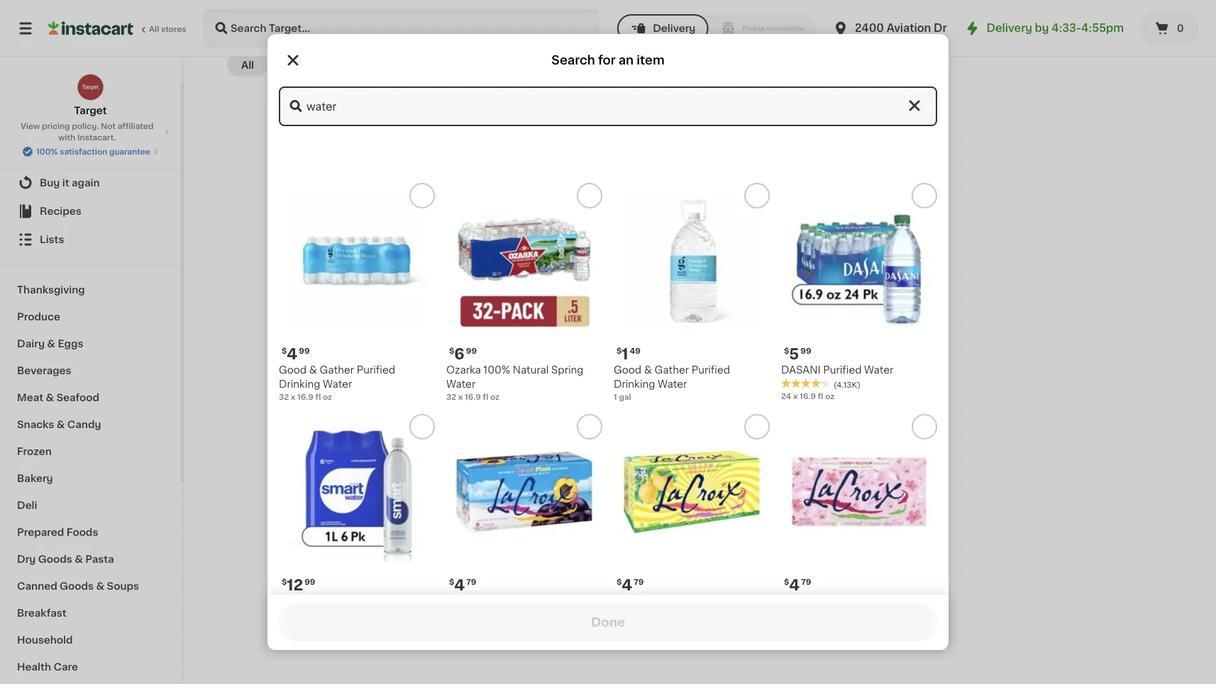 Task type: describe. For each thing, give the bounding box(es) containing it.
produce
[[17, 312, 60, 322]]

candy
[[67, 420, 101, 430]]

delivery by 4:33-4:55pm link
[[964, 20, 1124, 37]]

drinking for 4
[[279, 380, 320, 390]]

$ 5 99
[[784, 347, 812, 362]]

natural
[[513, 365, 549, 375]]

recipes link
[[9, 197, 172, 226]]

purified for 4
[[357, 365, 395, 375]]

beverages link
[[9, 358, 172, 385]]

lists for your
[[279, 21, 324, 41]]

foods
[[67, 528, 98, 538]]

seafood
[[56, 393, 99, 403]]

eggs
[[58, 339, 83, 349]]

meat
[[17, 393, 43, 403]]

& inside canned goods & soups link
[[96, 582, 104, 592]]

snacks
[[17, 420, 54, 430]]

for
[[598, 54, 616, 66]]

beverages
[[17, 366, 71, 376]]

breakfast link
[[9, 600, 172, 627]]

it
[[62, 178, 69, 188]]

saved
[[730, 253, 760, 263]]

by for created
[[331, 60, 344, 70]]

delivery button
[[618, 14, 708, 43]]

soups
[[107, 582, 139, 592]]

gather for 4
[[320, 365, 354, 375]]

stores
[[161, 25, 186, 33]]

canned goods & soups link
[[9, 573, 172, 600]]

ozarka 100% natural spring water 32 x 16.9 fl oz
[[446, 365, 584, 401]]

2 horizontal spatial oz
[[825, 392, 835, 400]]

here.
[[762, 253, 787, 263]]

2 horizontal spatial x
[[793, 392, 798, 400]]

buy
[[40, 178, 60, 188]]

dialog containing 4
[[268, 34, 949, 685]]

24
[[781, 392, 792, 400]]

view pricing policy. not affiliated with instacart. link
[[11, 121, 170, 143]]

$ 6 99
[[449, 347, 477, 362]]

lists link
[[9, 226, 172, 254]]

product group containing 6
[[446, 183, 603, 403]]

99 for 6
[[466, 347, 477, 355]]

3 $ 4 79 from the left
[[784, 578, 811, 593]]

goods for canned
[[60, 582, 94, 592]]

0 button
[[1141, 11, 1199, 45]]

dry goods & pasta link
[[9, 546, 172, 573]]

frozen
[[17, 447, 52, 457]]

prepared foods link
[[9, 519, 172, 546]]

12
[[287, 578, 303, 593]]

buy it again
[[40, 178, 100, 188]]

will
[[696, 253, 712, 263]]

your
[[224, 21, 274, 41]]

pricing
[[42, 122, 70, 130]]

(4.13k)
[[834, 381, 861, 389]]

1 inside good & gather purified drinking water 1 gal
[[614, 394, 617, 401]]

& for good & gather purified drinking water 1 gal
[[644, 365, 652, 375]]

dry goods & pasta
[[17, 555, 114, 565]]

0
[[1177, 23, 1184, 33]]

spring
[[551, 365, 584, 375]]

2 horizontal spatial 16.9
[[800, 392, 816, 400]]

new
[[1121, 24, 1147, 37]]

list
[[719, 284, 738, 296]]

& for snacks & candy
[[57, 420, 65, 430]]

no
[[666, 237, 683, 249]]

dairy & eggs
[[17, 339, 83, 349]]

canned goods & soups
[[17, 582, 139, 592]]

2400 aviation dr button
[[833, 9, 947, 48]]

deli
[[17, 501, 37, 511]]

not
[[101, 122, 116, 130]]

good for 4
[[279, 365, 307, 375]]

& for good & gather purified drinking water 32 x 16.9 fl oz
[[309, 365, 317, 375]]

satisfaction
[[60, 148, 107, 156]]

created by me
[[287, 60, 362, 70]]

target logo image
[[77, 74, 104, 101]]

deli link
[[9, 493, 172, 519]]

target link
[[74, 74, 107, 118]]

$ inside $ 12 99
[[282, 579, 287, 587]]

4:33-
[[1052, 23, 1082, 33]]

create for create new
[[1074, 24, 1118, 37]]

16.9 inside good & gather purified drinking water 32 x 16.9 fl oz
[[297, 394, 314, 401]]

service type group
[[618, 14, 815, 43]]

water inside ozarka 100% natural spring water 32 x 16.9 fl oz
[[446, 380, 476, 390]]

no lists yet lists you create will be saved here.
[[614, 237, 787, 263]]

shop
[[40, 150, 66, 160]]

health care link
[[9, 654, 172, 681]]

meat & seafood link
[[9, 385, 172, 412]]

2400 aviation dr
[[855, 23, 947, 33]]

4:55pm
[[1082, 23, 1124, 33]]

target
[[74, 106, 107, 116]]

all stores
[[149, 25, 186, 33]]

create a list link
[[663, 282, 738, 298]]

instacart.
[[77, 134, 116, 142]]

create for create a list
[[663, 284, 706, 296]]

thanksgiving link
[[9, 277, 172, 304]]

household link
[[9, 627, 172, 654]]

lists for no
[[686, 237, 712, 249]]

all for all stores
[[149, 25, 159, 33]]

2 horizontal spatial fl
[[818, 392, 824, 400]]

yet
[[715, 237, 735, 249]]

delivery for delivery
[[653, 23, 696, 33]]

$ inside $ 1 49
[[617, 347, 622, 355]]

all for all
[[241, 60, 254, 70]]

bakery
[[17, 474, 53, 484]]

product group containing 1
[[614, 183, 770, 403]]

99 for 5
[[801, 347, 812, 355]]

good & gather purified drinking water 32 x 16.9 fl oz
[[279, 365, 395, 401]]

search for an item
[[552, 54, 665, 66]]

create a list
[[663, 284, 738, 296]]

buy it again link
[[9, 169, 172, 197]]

policy.
[[72, 122, 99, 130]]

prepared
[[17, 528, 64, 538]]



Task type: vqa. For each thing, say whether or not it's contained in the screenshot.
0
yes



Task type: locate. For each thing, give the bounding box(es) containing it.
0 horizontal spatial gather
[[320, 365, 354, 375]]

1 vertical spatial lists
[[614, 253, 638, 263]]

health
[[17, 663, 51, 673]]

0 horizontal spatial good
[[279, 365, 307, 375]]

16.9 inside ozarka 100% natural spring water 32 x 16.9 fl oz
[[465, 394, 481, 401]]

99 inside $ 12 99
[[305, 579, 315, 587]]

good & gather purified drinking water 1 gal
[[614, 365, 730, 401]]

good inside good & gather purified drinking water 1 gal
[[614, 365, 642, 375]]

affiliated
[[118, 122, 154, 130]]

0 horizontal spatial drinking
[[279, 380, 320, 390]]

100% satisfaction guarantee
[[36, 148, 150, 156]]

none search field inside dialog
[[279, 87, 937, 126]]

1 vertical spatial by
[[331, 60, 344, 70]]

product group containing 12
[[279, 414, 435, 648]]

all
[[149, 25, 159, 33], [241, 60, 254, 70]]

all left 'stores'
[[149, 25, 159, 33]]

delivery by 4:33-4:55pm
[[987, 23, 1124, 33]]

1 horizontal spatial 32
[[446, 394, 456, 401]]

x inside ozarka 100% natural spring water 32 x 16.9 fl oz
[[458, 394, 463, 401]]

lists inside no lists yet lists you create will be saved here.
[[614, 253, 638, 263]]

goods for dry
[[38, 555, 72, 565]]

1 horizontal spatial $ 4 79
[[617, 578, 644, 593]]

drinking for 1
[[614, 380, 655, 390]]

lists up created
[[279, 21, 324, 41]]

99 inside '$ 6 99'
[[466, 347, 477, 355]]

recipes
[[40, 207, 81, 216]]

product group
[[279, 183, 435, 403], [446, 183, 603, 403], [614, 183, 770, 403], [781, 183, 937, 402], [279, 414, 435, 648], [446, 414, 603, 634], [614, 414, 770, 676], [781, 414, 937, 634]]

32 down ozarka
[[446, 394, 456, 401]]

by inside "link"
[[1035, 23, 1049, 33]]

pasta
[[85, 555, 114, 565]]

32 down the $ 4 99
[[279, 394, 289, 401]]

24 x 16.9 fl oz
[[781, 392, 835, 400]]

2 horizontal spatial $ 4 79
[[784, 578, 811, 593]]

100% right ozarka
[[484, 365, 510, 375]]

Search Target... field
[[279, 87, 937, 126]]

99 right 12
[[305, 579, 315, 587]]

& inside dry goods & pasta 'link'
[[75, 555, 83, 565]]

& inside meat & seafood link
[[46, 393, 54, 403]]

delivery up item
[[653, 23, 696, 33]]

dr
[[934, 23, 947, 33]]

delivery inside button
[[653, 23, 696, 33]]

x right the 24
[[793, 392, 798, 400]]

2 horizontal spatial 79
[[801, 579, 811, 587]]

1 horizontal spatial drinking
[[614, 380, 655, 390]]

1 horizontal spatial x
[[458, 394, 463, 401]]

create
[[661, 253, 693, 263]]

goods inside canned goods & soups link
[[60, 582, 94, 592]]

1 horizontal spatial delivery
[[987, 23, 1033, 33]]

1 horizontal spatial gather
[[655, 365, 689, 375]]

0 horizontal spatial delivery
[[653, 23, 696, 33]]

16.9 down the $ 4 99
[[297, 394, 314, 401]]

by for delivery
[[1035, 23, 1049, 33]]

fl inside ozarka 100% natural spring water 32 x 16.9 fl oz
[[483, 394, 488, 401]]

1 vertical spatial create
[[663, 284, 706, 296]]

1 horizontal spatial purified
[[692, 365, 730, 375]]

water inside good & gather purified drinking water 1 gal
[[658, 380, 687, 390]]

goods down prepared foods
[[38, 555, 72, 565]]

99 for 4
[[299, 347, 310, 355]]

again
[[72, 178, 100, 188]]

all down your
[[241, 60, 254, 70]]

32 inside good & gather purified drinking water 32 x 16.9 fl oz
[[279, 394, 289, 401]]

delivery left 4:33-
[[987, 23, 1033, 33]]

1 horizontal spatial 100%
[[484, 365, 510, 375]]

1 $ 4 79 from the left
[[449, 578, 476, 593]]

frozen link
[[9, 439, 172, 466]]

5
[[789, 347, 799, 362]]

create left new
[[1074, 24, 1118, 37]]

1 horizontal spatial oz
[[490, 394, 500, 401]]

0 vertical spatial lists
[[279, 21, 324, 41]]

& inside 'snacks & candy' link
[[57, 420, 65, 430]]

0 vertical spatial lists
[[40, 235, 64, 245]]

breakfast
[[17, 609, 66, 619]]

x
[[793, 392, 798, 400], [291, 394, 296, 401], [458, 394, 463, 401]]

created
[[287, 60, 328, 70]]

goods inside dry goods & pasta 'link'
[[38, 555, 72, 565]]

100% down pricing
[[36, 148, 58, 156]]

0 vertical spatial 1
[[622, 347, 628, 362]]

& for dairy & eggs
[[47, 339, 55, 349]]

1 horizontal spatial 16.9
[[465, 394, 481, 401]]

0 vertical spatial goods
[[38, 555, 72, 565]]

oz inside good & gather purified drinking water 32 x 16.9 fl oz
[[323, 394, 332, 401]]

meat & seafood
[[17, 393, 99, 403]]

gather inside good & gather purified drinking water 1 gal
[[655, 365, 689, 375]]

& inside good & gather purified drinking water 32 x 16.9 fl oz
[[309, 365, 317, 375]]

gather inside good & gather purified drinking water 32 x 16.9 fl oz
[[320, 365, 354, 375]]

a
[[709, 284, 716, 296]]

1 horizontal spatial 1
[[622, 347, 628, 362]]

3 purified from the left
[[823, 365, 862, 375]]

1 32 from the left
[[279, 394, 289, 401]]

0 horizontal spatial create
[[663, 284, 706, 296]]

create inside the create a list link
[[663, 284, 706, 296]]

gather for 1
[[655, 365, 689, 375]]

100% inside ozarka 100% natural spring water 32 x 16.9 fl oz
[[484, 365, 510, 375]]

water inside good & gather purified drinking water 32 x 16.9 fl oz
[[323, 380, 352, 390]]

snacks & candy link
[[9, 412, 172, 439]]

create new
[[1074, 24, 1147, 37]]

your lists
[[224, 21, 324, 41]]

1 horizontal spatial 79
[[634, 579, 644, 587]]

oz inside ozarka 100% natural spring water 32 x 16.9 fl oz
[[490, 394, 500, 401]]

drinking inside good & gather purified drinking water 1 gal
[[614, 380, 655, 390]]

1 horizontal spatial good
[[614, 365, 642, 375]]

2 drinking from the left
[[614, 380, 655, 390]]

good down the $ 4 99
[[279, 365, 307, 375]]

create new button
[[1045, 11, 1177, 51]]

0 horizontal spatial 79
[[466, 579, 476, 587]]

2 horizontal spatial purified
[[823, 365, 862, 375]]

1 purified from the left
[[357, 365, 395, 375]]

0 vertical spatial all
[[149, 25, 159, 33]]

view
[[21, 122, 40, 130]]

product group containing 5
[[781, 183, 937, 402]]

1 horizontal spatial fl
[[483, 394, 488, 401]]

1 horizontal spatial by
[[1035, 23, 1049, 33]]

0 horizontal spatial $ 4 79
[[449, 578, 476, 593]]

create left a
[[663, 284, 706, 296]]

0 horizontal spatial by
[[331, 60, 344, 70]]

99 for 12
[[305, 579, 315, 587]]

0 horizontal spatial purified
[[357, 365, 395, 375]]

1 horizontal spatial create
[[1074, 24, 1118, 37]]

with
[[58, 134, 75, 142]]

delivery for delivery by 4:33-4:55pm
[[987, 23, 1033, 33]]

$ inside $ 5 99
[[784, 347, 789, 355]]

thanksgiving
[[17, 285, 85, 295]]

0 horizontal spatial 100%
[[36, 148, 58, 156]]

shop link
[[9, 141, 172, 169]]

2 32 from the left
[[446, 394, 456, 401]]

good for 1
[[614, 365, 642, 375]]

1 left gal in the right of the page
[[614, 394, 617, 401]]

1 left 49
[[622, 347, 628, 362]]

3 79 from the left
[[801, 579, 811, 587]]

purified for 1
[[692, 365, 730, 375]]

1 drinking from the left
[[279, 380, 320, 390]]

goods
[[38, 555, 72, 565], [60, 582, 94, 592]]

x down ozarka
[[458, 394, 463, 401]]

0 vertical spatial by
[[1035, 23, 1049, 33]]

0 horizontal spatial lists
[[279, 21, 324, 41]]

2 good from the left
[[614, 365, 642, 375]]

all inside button
[[241, 60, 254, 70]]

1 vertical spatial 100%
[[484, 365, 510, 375]]

search
[[552, 54, 595, 66]]

prepared foods
[[17, 528, 98, 538]]

99 right "6"
[[466, 347, 477, 355]]

1 79 from the left
[[466, 579, 476, 587]]

purified
[[357, 365, 395, 375], [692, 365, 730, 375], [823, 365, 862, 375]]

2 79 from the left
[[634, 579, 644, 587]]

$
[[282, 347, 287, 355], [449, 347, 454, 355], [617, 347, 622, 355], [784, 347, 789, 355], [282, 579, 287, 587], [449, 579, 454, 587], [617, 579, 622, 587], [784, 579, 789, 587]]

0 horizontal spatial all
[[149, 25, 159, 33]]

create inside create new button
[[1074, 24, 1118, 37]]

by inside button
[[331, 60, 344, 70]]

1 horizontal spatial lists
[[686, 237, 712, 249]]

99 inside $ 5 99
[[801, 347, 812, 355]]

instacart logo image
[[48, 20, 133, 37]]

lists down recipes
[[40, 235, 64, 245]]

32 inside ozarka 100% natural spring water 32 x 16.9 fl oz
[[446, 394, 456, 401]]

lists inside no lists yet lists you create will be saved here.
[[686, 237, 712, 249]]

drinking down the $ 4 99
[[279, 380, 320, 390]]

$ 1 49
[[617, 347, 641, 362]]

lists up will
[[686, 237, 712, 249]]

lists
[[279, 21, 324, 41], [686, 237, 712, 249]]

& for meat & seafood
[[46, 393, 54, 403]]

0 horizontal spatial x
[[291, 394, 296, 401]]

good inside good & gather purified drinking water 32 x 16.9 fl oz
[[279, 365, 307, 375]]

aviation
[[887, 23, 931, 33]]

purified inside good & gather purified drinking water 32 x 16.9 fl oz
[[357, 365, 395, 375]]

dasani purified water
[[781, 365, 894, 375]]

32
[[279, 394, 289, 401], [446, 394, 456, 401]]

be
[[714, 253, 727, 263]]

2 purified from the left
[[692, 365, 730, 375]]

lists left you
[[614, 253, 638, 263]]

drinking
[[279, 380, 320, 390], [614, 380, 655, 390]]

0 vertical spatial 100%
[[36, 148, 58, 156]]

dairy & eggs link
[[9, 331, 172, 358]]

drinking up gal in the right of the page
[[614, 380, 655, 390]]

16.9 right the 24
[[800, 392, 816, 400]]

$ 12 99
[[282, 578, 315, 593]]

you
[[640, 253, 659, 263]]

1 vertical spatial 1
[[614, 394, 617, 401]]

0 horizontal spatial 32
[[279, 394, 289, 401]]

100% satisfaction guarantee button
[[22, 143, 159, 158]]

bakery link
[[9, 466, 172, 493]]

99 up good & gather purified drinking water 32 x 16.9 fl oz
[[299, 347, 310, 355]]

1 horizontal spatial lists
[[614, 253, 638, 263]]

1 vertical spatial all
[[241, 60, 254, 70]]

guarantee
[[109, 148, 150, 156]]

fl inside good & gather purified drinking water 32 x 16.9 fl oz
[[316, 394, 321, 401]]

gather
[[320, 365, 354, 375], [655, 365, 689, 375]]

$ inside the $ 4 99
[[282, 347, 287, 355]]

0 horizontal spatial lists
[[40, 235, 64, 245]]

an
[[619, 54, 634, 66]]

by left me
[[331, 60, 344, 70]]

all stores link
[[48, 9, 187, 48]]

goods down dry goods & pasta
[[60, 582, 94, 592]]

dairy
[[17, 339, 45, 349]]

100% inside 'button'
[[36, 148, 58, 156]]

0 horizontal spatial 1
[[614, 394, 617, 401]]

gal
[[619, 394, 631, 401]]

produce link
[[9, 304, 172, 331]]

none search field search target...
[[279, 87, 937, 126]]

fl
[[818, 392, 824, 400], [316, 394, 321, 401], [483, 394, 488, 401]]

ozarka
[[446, 365, 481, 375]]

None search field
[[203, 9, 599, 48], [279, 87, 937, 126], [203, 9, 599, 48]]

1 horizontal spatial all
[[241, 60, 254, 70]]

purified inside good & gather purified drinking water 1 gal
[[692, 365, 730, 375]]

0 horizontal spatial 16.9
[[297, 394, 314, 401]]

created by me button
[[274, 54, 375, 77]]

1 good from the left
[[279, 365, 307, 375]]

oz
[[825, 392, 835, 400], [323, 394, 332, 401], [490, 394, 500, 401]]

0 horizontal spatial fl
[[316, 394, 321, 401]]

delivery inside "link"
[[987, 23, 1033, 33]]

2400
[[855, 23, 884, 33]]

0 vertical spatial create
[[1074, 24, 1118, 37]]

health care
[[17, 663, 78, 673]]

$ 4 79
[[449, 578, 476, 593], [617, 578, 644, 593], [784, 578, 811, 593]]

99
[[299, 347, 310, 355], [466, 347, 477, 355], [801, 347, 812, 355], [305, 579, 315, 587]]

16.9 down ozarka
[[465, 394, 481, 401]]

drinking inside good & gather purified drinking water 32 x 16.9 fl oz
[[279, 380, 320, 390]]

1 gather from the left
[[320, 365, 354, 375]]

snacks & candy
[[17, 420, 101, 430]]

1 vertical spatial goods
[[60, 582, 94, 592]]

by left 4:33-
[[1035, 23, 1049, 33]]

2 $ 4 79 from the left
[[617, 578, 644, 593]]

$ inside '$ 6 99'
[[449, 347, 454, 355]]

$ 4 99
[[282, 347, 310, 362]]

dialog
[[268, 34, 949, 685]]

0 horizontal spatial oz
[[323, 394, 332, 401]]

item
[[637, 54, 665, 66]]

x inside good & gather purified drinking water 32 x 16.9 fl oz
[[291, 394, 296, 401]]

create
[[1074, 24, 1118, 37], [663, 284, 706, 296]]

good down $ 1 49 on the right bottom of the page
[[614, 365, 642, 375]]

x down the $ 4 99
[[291, 394, 296, 401]]

all button
[[227, 54, 268, 77]]

1 vertical spatial lists
[[686, 237, 712, 249]]

99 right 5
[[801, 347, 812, 355]]

care
[[53, 663, 78, 673]]

& inside good & gather purified drinking water 1 gal
[[644, 365, 652, 375]]

79
[[466, 579, 476, 587], [634, 579, 644, 587], [801, 579, 811, 587]]

99 inside the $ 4 99
[[299, 347, 310, 355]]

1
[[622, 347, 628, 362], [614, 394, 617, 401]]

2 gather from the left
[[655, 365, 689, 375]]

49
[[630, 347, 641, 355]]

me
[[346, 60, 362, 70]]

& inside dairy & eggs link
[[47, 339, 55, 349]]



